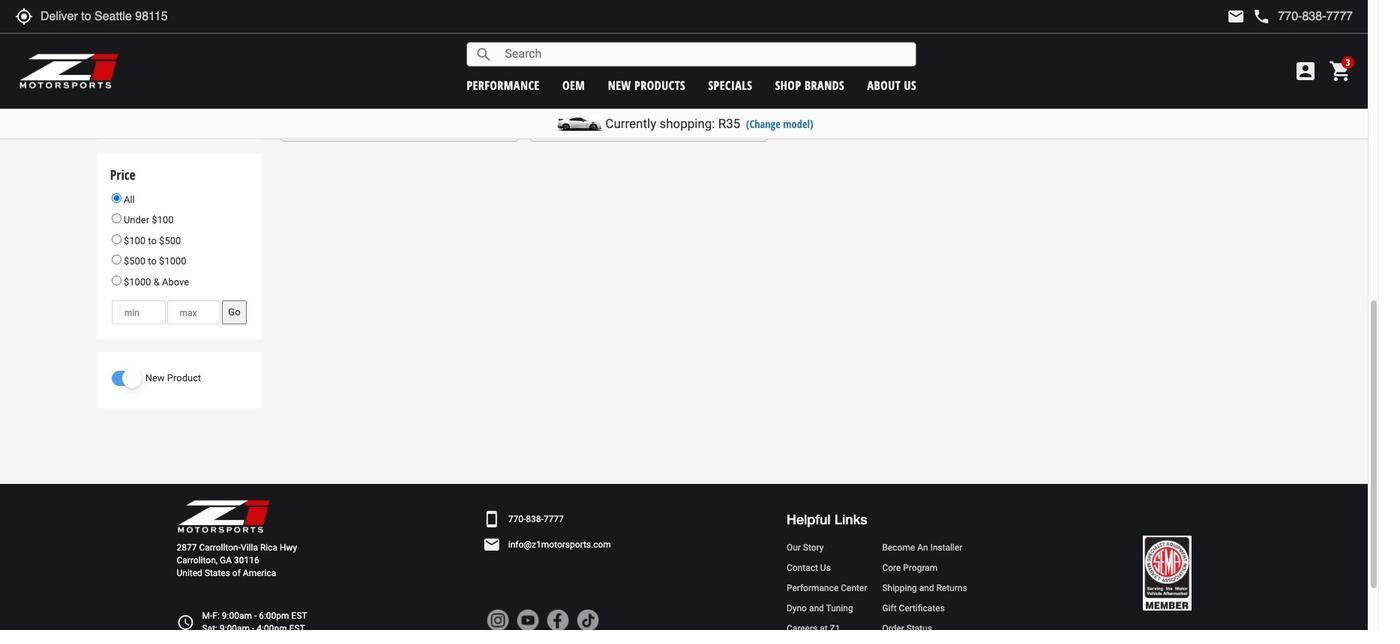 Task type: locate. For each thing, give the bounding box(es) containing it.
None radio
[[112, 193, 121, 203], [112, 214, 121, 224], [112, 234, 121, 244], [112, 276, 121, 286], [112, 193, 121, 203], [112, 214, 121, 224], [112, 234, 121, 244], [112, 276, 121, 286]]

go
[[228, 307, 240, 318]]

2 2023 from the left
[[571, 84, 593, 101]]

1 t- from the left
[[436, 84, 445, 101]]

& up 8
[[179, 97, 210, 108]]

become an installer link
[[882, 542, 967, 555]]

0 vertical spatial and
[[919, 583, 934, 594]]

None radio
[[112, 255, 121, 265]]

&
[[179, 97, 185, 108], [153, 277, 160, 288]]

1 horizontal spatial $29.99
[[628, 109, 669, 125]]

2 $29.99 from the left
[[628, 109, 669, 125]]

0 vertical spatial to
[[148, 235, 157, 246]]

ratings
[[110, 41, 149, 59]]

ga
[[220, 555, 232, 566]]

$1000
[[159, 256, 186, 267], [124, 277, 151, 288]]

new
[[145, 373, 165, 384]]

center
[[841, 583, 867, 594]]

above
[[162, 277, 189, 288]]

1 z from the left
[[353, 84, 359, 101]]

story
[[803, 543, 824, 553]]

1 vertical spatial &
[[153, 277, 160, 288]]

us right about
[[904, 77, 916, 93]]

2 to from the top
[[148, 256, 157, 267]]

states
[[205, 568, 230, 579]]

z1 motorsports logo image
[[19, 52, 120, 90]]

1 horizontal spatial t-
[[691, 84, 700, 101]]

tiktok link image
[[576, 610, 599, 631]]

0 vertical spatial us
[[904, 77, 916, 93]]

email
[[483, 536, 501, 554]]

product
[[167, 373, 201, 384]]

m-
[[202, 611, 212, 622]]

us
[[904, 77, 916, 93], [820, 563, 831, 573]]

1 vertical spatial $100
[[124, 235, 146, 246]]

0 horizontal spatial and
[[809, 604, 824, 614]]

2023 for 2023 z nationals vip t-shirt
[[328, 84, 350, 101]]

0 horizontal spatial us
[[820, 563, 831, 573]]

4 & up image
[[112, 64, 123, 79]]

f:
[[212, 611, 220, 622]]

and down core program link at the right bottom of the page
[[919, 583, 934, 594]]

0 horizontal spatial $100
[[124, 235, 146, 246]]

1 horizontal spatial 2023
[[571, 84, 593, 101]]

all
[[121, 194, 135, 205]]

z
[[353, 84, 359, 101], [596, 84, 601, 101]]

search
[[475, 45, 493, 63]]

2023 z nationals vip t-shirt
[[328, 84, 471, 101]]

specials
[[708, 77, 752, 93]]

and for returns
[[919, 583, 934, 594]]

2023 for 2023 z nationals show t-shirt
[[571, 84, 593, 101]]

1 horizontal spatial &
[[179, 97, 185, 108]]

shirt up currently shopping: r35 (change model)
[[700, 84, 727, 101]]

0 horizontal spatial z
[[353, 84, 359, 101]]

specials link
[[708, 77, 752, 93]]

0 vertical spatial $100
[[152, 215, 174, 226]]

account_box link
[[1290, 59, 1321, 83]]

under  $100
[[121, 215, 174, 226]]

0 horizontal spatial shirt
[[445, 84, 471, 101]]

and for tuning
[[809, 604, 824, 614]]

program
[[903, 563, 938, 573]]

$100 down under
[[124, 235, 146, 246]]

1 horizontal spatial $500
[[159, 235, 181, 246]]

sema member logo image
[[1143, 536, 1191, 611]]

0 horizontal spatial 2023
[[328, 84, 350, 101]]

t- right show
[[691, 84, 700, 101]]

2877 carrollton-villa rica hwy carrollton, ga 30116 united states of america
[[177, 543, 297, 579]]

vip
[[418, 84, 433, 101]]

$29.99
[[379, 109, 420, 125], [628, 109, 669, 125]]

8
[[205, 97, 210, 108]]

currently
[[605, 116, 656, 131]]

z for 2023 z nationals vip t-shirt
[[353, 84, 359, 101]]

7777
[[543, 514, 564, 525]]

to down $100 to $500
[[148, 256, 157, 267]]

9:00am
[[222, 611, 252, 622]]

z left vip
[[353, 84, 359, 101]]

1 to from the top
[[148, 235, 157, 246]]

0 horizontal spatial nationals
[[362, 84, 415, 101]]

$500 down $100 to $500
[[124, 256, 146, 267]]

to for $500
[[148, 256, 157, 267]]

gift
[[882, 604, 897, 614]]

$100 up $100 to $500
[[152, 215, 174, 226]]

helpful
[[787, 511, 831, 528]]

0 horizontal spatial $500
[[124, 256, 146, 267]]

1 horizontal spatial z
[[596, 84, 601, 101]]

oem
[[562, 77, 585, 93]]

1 vertical spatial and
[[809, 604, 824, 614]]

to up the $500 to $1000
[[148, 235, 157, 246]]

shirt
[[445, 84, 471, 101], [700, 84, 727, 101]]

1 horizontal spatial $1000
[[159, 256, 186, 267]]

our story
[[787, 543, 824, 553]]

0 vertical spatial $1000
[[159, 256, 186, 267]]

up
[[187, 97, 199, 108]]

2 z from the left
[[596, 84, 601, 101]]

dyno
[[787, 604, 807, 614]]

1 vertical spatial $1000
[[124, 277, 151, 288]]

and right "dyno"
[[809, 604, 824, 614]]

tuning
[[826, 604, 853, 614]]

est
[[291, 611, 307, 622]]

us down the our story link
[[820, 563, 831, 573]]

1 horizontal spatial us
[[904, 77, 916, 93]]

1 horizontal spatial and
[[919, 583, 934, 594]]

1 horizontal spatial shirt
[[700, 84, 727, 101]]

$29.99 down "2023 z nationals show t-shirt"
[[628, 109, 669, 125]]

3 & up image
[[112, 79, 123, 94]]

2 shirt from the left
[[700, 84, 727, 101]]

1 vertical spatial to
[[148, 256, 157, 267]]

1 horizontal spatial $100
[[152, 215, 174, 226]]

0 vertical spatial &
[[179, 97, 185, 108]]

1 vertical spatial us
[[820, 563, 831, 573]]

0 horizontal spatial $29.99
[[379, 109, 420, 125]]

& left the up
[[179, 97, 185, 108]]

1 shirt from the left
[[445, 84, 471, 101]]

$29.99 down '2023 z nationals vip t-shirt'
[[379, 109, 420, 125]]

2 nationals from the left
[[604, 84, 657, 101]]

core program link
[[882, 562, 967, 575]]

instagram link image
[[486, 610, 509, 631]]

1 2023 from the left
[[328, 84, 350, 101]]

info@z1motorsports.com link
[[508, 539, 611, 552]]

2023 z nationals show t-shirt
[[571, 84, 727, 101]]

performance link
[[467, 77, 540, 93]]

1 horizontal spatial nationals
[[604, 84, 657, 101]]

$500 to $1000
[[121, 256, 186, 267]]

& left above
[[153, 277, 160, 288]]

0 horizontal spatial $1000
[[124, 277, 151, 288]]

max number field
[[167, 301, 221, 325]]

$1000 up above
[[159, 256, 186, 267]]

us for contact us
[[820, 563, 831, 573]]

phone link
[[1253, 7, 1353, 25]]

our
[[787, 543, 801, 553]]

mail link
[[1227, 7, 1245, 25]]

t- right vip
[[436, 84, 445, 101]]

z left new on the left top
[[596, 84, 601, 101]]

$100
[[152, 215, 174, 226], [124, 235, 146, 246]]

2877
[[177, 543, 197, 553]]

nationals for show
[[604, 84, 657, 101]]

nationals
[[362, 84, 415, 101], [604, 84, 657, 101]]

0 horizontal spatial t-
[[436, 84, 445, 101]]

1 nationals from the left
[[362, 84, 415, 101]]

$500 up the $500 to $1000
[[159, 235, 181, 246]]

phone
[[1253, 7, 1271, 25]]

2 t- from the left
[[691, 84, 700, 101]]

brands
[[805, 77, 845, 93]]

$1000 down the $500 to $1000
[[124, 277, 151, 288]]

shopping_cart
[[1329, 59, 1353, 83]]

shirt right vip
[[445, 84, 471, 101]]

770-838-7777 link
[[508, 513, 564, 526]]

to
[[148, 235, 157, 246], [148, 256, 157, 267]]



Task type: vqa. For each thing, say whether or not it's contained in the screenshot.
VIP Nationals
yes



Task type: describe. For each thing, give the bounding box(es) containing it.
returns
[[936, 583, 967, 594]]

gift certificates link
[[882, 603, 967, 616]]

new products link
[[608, 77, 685, 93]]

carrollton-
[[199, 543, 241, 553]]

m-f: 9:00am - 6:00pm est
[[202, 611, 307, 622]]

30116
[[234, 555, 259, 566]]

become an installer
[[882, 543, 962, 553]]

products
[[634, 77, 685, 93]]

rica
[[260, 543, 277, 553]]

$100 to $500
[[121, 235, 181, 246]]

0 horizontal spatial &
[[153, 277, 160, 288]]

hwy
[[280, 543, 297, 553]]

Search search field
[[493, 43, 916, 66]]

currently shopping: r35 (change model)
[[605, 116, 813, 131]]

t- for vip
[[436, 84, 445, 101]]

an
[[917, 543, 928, 553]]

new product
[[145, 373, 201, 384]]

certificates
[[899, 604, 945, 614]]

new
[[608, 77, 631, 93]]

(change
[[746, 117, 780, 131]]

838-
[[526, 514, 544, 525]]

contact us
[[787, 563, 831, 573]]

smartphone
[[483, 511, 501, 529]]

carrollton,
[[177, 555, 218, 566]]

performance center
[[787, 583, 867, 594]]

770-
[[508, 514, 526, 525]]

$1000 & above
[[121, 277, 189, 288]]

(change model) link
[[746, 117, 813, 131]]

shopping_cart link
[[1325, 59, 1353, 83]]

installer
[[930, 543, 962, 553]]

z for 2023 z nationals show t-shirt
[[596, 84, 601, 101]]

min number field
[[112, 301, 165, 325]]

facebook link image
[[546, 610, 569, 631]]

account_box
[[1294, 59, 1318, 83]]

villa
[[241, 543, 258, 553]]

to for $100
[[148, 235, 157, 246]]

america
[[243, 568, 276, 579]]

price
[[110, 166, 136, 184]]

about us link
[[867, 77, 916, 93]]

nationals for vip
[[362, 84, 415, 101]]

-
[[254, 611, 257, 622]]

contact us link
[[787, 562, 867, 575]]

shipping and returns link
[[882, 583, 967, 595]]

1 vertical spatial $500
[[124, 256, 146, 267]]

about us
[[867, 77, 916, 93]]

youtube link image
[[516, 610, 539, 631]]

shirt for 2023 z nationals vip t-shirt
[[445, 84, 471, 101]]

t- for show
[[691, 84, 700, 101]]

r35
[[718, 116, 740, 131]]

1 $29.99 from the left
[[379, 109, 420, 125]]

mail phone
[[1227, 7, 1271, 25]]

links
[[834, 511, 867, 528]]

6:00pm
[[259, 611, 289, 622]]

go button
[[222, 301, 246, 325]]

shop brands
[[775, 77, 845, 93]]

become
[[882, 543, 915, 553]]

performance
[[787, 583, 839, 594]]

contact
[[787, 563, 818, 573]]

dyno and tuning link
[[787, 603, 867, 616]]

us for about us
[[904, 77, 916, 93]]

shop
[[775, 77, 801, 93]]

shipping
[[882, 583, 917, 594]]

info@z1motorsports.com
[[508, 540, 611, 550]]

performance
[[467, 77, 540, 93]]

of
[[232, 568, 241, 579]]

core program
[[882, 563, 938, 573]]

show
[[660, 84, 689, 101]]

about
[[867, 77, 901, 93]]

our story link
[[787, 542, 867, 555]]

mail
[[1227, 7, 1245, 25]]

dyno and tuning
[[787, 604, 853, 614]]

shipping and returns
[[882, 583, 967, 594]]

smartphone 770-838-7777
[[483, 511, 564, 529]]

gift certificates
[[882, 604, 945, 614]]

helpful links
[[787, 511, 867, 528]]

under
[[124, 215, 149, 226]]

shirt for 2023 z nationals show t-shirt
[[700, 84, 727, 101]]

shop brands link
[[775, 77, 845, 93]]

new products
[[608, 77, 685, 93]]

email info@z1motorsports.com
[[483, 536, 611, 554]]

core
[[882, 563, 901, 573]]

united
[[177, 568, 202, 579]]

z1 company logo image
[[177, 499, 270, 534]]

0 vertical spatial $500
[[159, 235, 181, 246]]



